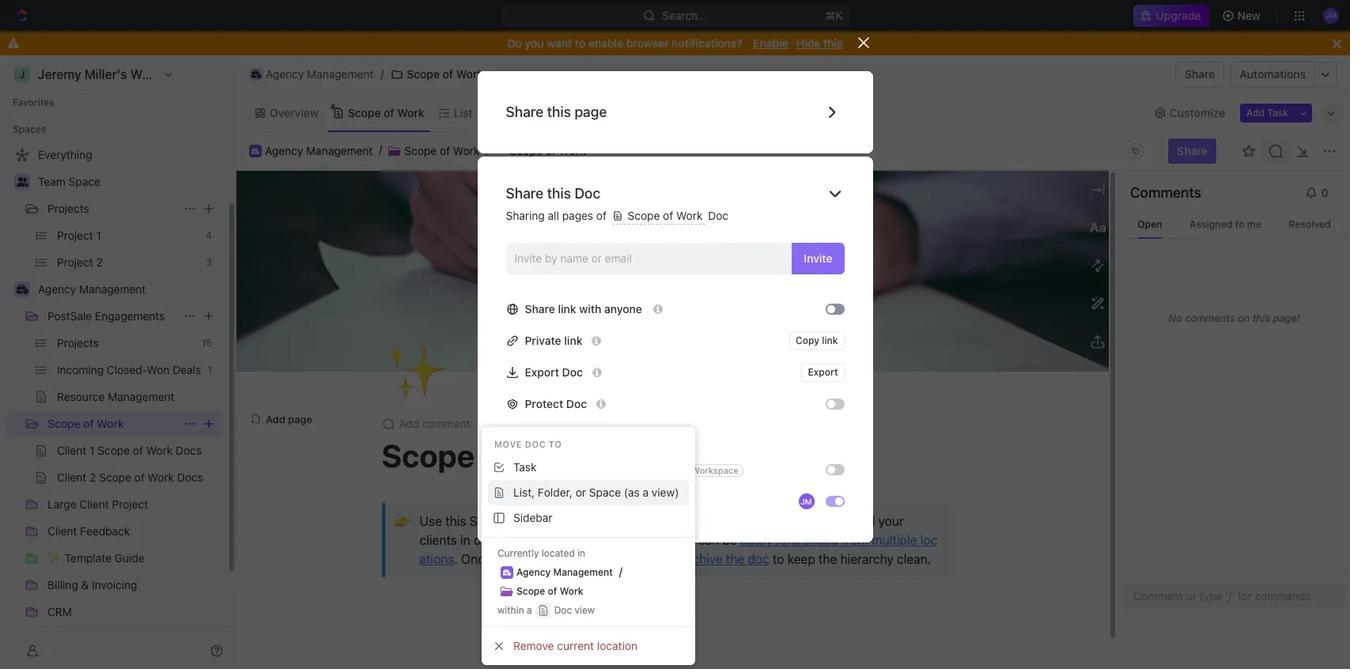 Task type: describe. For each thing, give the bounding box(es) containing it.
sharing
[[506, 209, 545, 222]]

agency management link down located
[[517, 566, 613, 578]]

this right 'on'
[[1253, 311, 1270, 324]]

link for private
[[564, 334, 583, 347]]

projects link
[[47, 196, 177, 221]]

sidebar
[[513, 511, 553, 524]]

list, folder, or space (as a view) button
[[488, 480, 689, 505]]

the right the keep
[[819, 552, 837, 566]]

projects
[[47, 202, 89, 215]]

space inside team space link
[[68, 175, 100, 188]]

list
[[454, 106, 473, 119]]

agency management down overview
[[265, 144, 373, 157]]

share button
[[1176, 62, 1225, 87]]

be
[[722, 533, 737, 547]]

to right doc
[[773, 552, 784, 566]]

.
[[454, 552, 458, 566]]

from
[[842, 533, 868, 547]]

2 horizontal spatial all
[[863, 514, 875, 528]]

1 horizontal spatial all
[[650, 514, 662, 528]]

customize button
[[1149, 102, 1230, 124]]

no
[[1169, 311, 1182, 324]]

team
[[38, 175, 66, 188]]

postsale engagements link
[[47, 304, 177, 329]]

upgrade
[[1156, 9, 1201, 22]]

workspace
[[692, 465, 739, 475]]

anyone
[[604, 302, 642, 315]]

comments
[[1185, 311, 1235, 324]]

✨ scope of work
[[495, 144, 586, 157]]

move
[[494, 439, 522, 449]]

page!
[[1273, 311, 1300, 324]]

share for share this page
[[506, 104, 544, 120]]

task inside add task button
[[1268, 106, 1289, 118]]

or
[[576, 486, 586, 499]]

management down located
[[553, 566, 613, 578]]

docs
[[790, 514, 818, 528]]

your
[[879, 514, 904, 528]]

ations
[[420, 552, 454, 566]]

archive
[[681, 552, 723, 566]]

0 horizontal spatial a
[[527, 604, 532, 616]]

easily
[[740, 533, 773, 547]]

once
[[461, 552, 492, 566]]

scope of work inside sidebar 'navigation'
[[47, 417, 124, 430]]

team space link
[[38, 169, 218, 195]]

customize
[[1170, 106, 1225, 119]]

house
[[612, 514, 646, 528]]

private link
[[525, 334, 583, 347]]

scope of work button
[[543, 494, 635, 507]]

this right hide
[[824, 36, 843, 50]]

clean.
[[897, 552, 931, 566]]

scope inside sidebar 'navigation'
[[47, 417, 80, 430]]

copy
[[796, 334, 819, 346]]

👉
[[395, 513, 411, 529]]

add for add page
[[266, 412, 285, 425]]

within
[[498, 604, 524, 616]]

team space
[[38, 175, 100, 188]]

0 horizontal spatial in
[[460, 533, 470, 547]]

⌘k
[[825, 9, 843, 22]]

list,
[[513, 486, 535, 499]]

add for add comment
[[399, 417, 419, 430]]

enable
[[753, 36, 789, 50]]

sidebar navigation
[[0, 55, 237, 669]]

to inside 'use this scope of work folder to house all of the scope of work docs across all your clients in one place. docs that live in the sidebar can be'
[[597, 514, 608, 528]]

no comments on this page!
[[1169, 311, 1300, 324]]

assigned
[[1190, 218, 1233, 230]]

0 horizontal spatial you
[[525, 36, 544, 50]]

remove current location
[[513, 639, 638, 653]]

favorites button
[[6, 93, 61, 112]]

do you want to enable browser notifications? enable hide this
[[507, 36, 843, 50]]

use
[[420, 514, 442, 528]]

link for share
[[558, 302, 576, 315]]

doc view
[[554, 604, 595, 616]]

the down place.
[[495, 552, 514, 566]]

agency management inside sidebar 'navigation'
[[38, 282, 146, 296]]

business time image inside agency management link
[[251, 70, 261, 78]]

sidebar
[[652, 533, 695, 547]]

share for share with
[[506, 435, 536, 445]]

list link
[[451, 102, 473, 124]]

folder,
[[538, 486, 573, 499]]

agency management link inside sidebar 'navigation'
[[38, 277, 218, 302]]

comment
[[422, 417, 470, 430]]

is
[[560, 552, 570, 566]]

easily referenced from multiple loc ations
[[420, 533, 938, 566]]

space inside "list, folder, or space (as a view)" 'button'
[[589, 486, 621, 499]]

across
[[821, 514, 859, 528]]

to up task button
[[549, 439, 562, 449]]

easily referenced from multiple loc ations link
[[420, 533, 938, 566]]

task button
[[488, 455, 689, 480]]

1 vertical spatial business time image
[[503, 569, 511, 576]]

share for share "button"
[[1185, 67, 1215, 81]]

share for share this doc
[[506, 185, 544, 202]]

management inside sidebar 'navigation'
[[79, 282, 146, 296]]

view
[[575, 604, 595, 616]]

current
[[557, 639, 594, 653]]

a inside 'button'
[[643, 486, 649, 499]]

invite
[[804, 251, 833, 265]]

overview
[[270, 106, 319, 119]]

this for scope
[[445, 514, 466, 528]]

private
[[525, 334, 561, 347]]

one
[[474, 533, 495, 547]]

view)
[[652, 486, 679, 499]]

add comment
[[399, 417, 470, 430]]

folder
[[557, 514, 593, 528]]

2 horizontal spatial in
[[617, 533, 627, 547]]

protect doc
[[525, 397, 587, 410]]

hide
[[796, 36, 821, 50]]

agency management up overview
[[266, 67, 374, 81]]

place.
[[498, 533, 533, 547]]

the down be
[[726, 552, 745, 566]]

spaces
[[13, 123, 46, 135]]

referenced
[[776, 533, 838, 547]]

engagements
[[95, 309, 165, 323]]

share down "customize" button
[[1177, 144, 1208, 157]]

favorites
[[13, 97, 54, 108]]

share with
[[506, 435, 561, 445]]

this for doc
[[547, 185, 571, 202]]

to left me
[[1235, 218, 1245, 230]]

postsale engagements
[[47, 309, 165, 323]]

located
[[542, 547, 575, 559]]

use this scope of work folder to house all of the scope of work docs across all your clients in one place. docs that live in the sidebar can be
[[420, 514, 907, 547]]

the up sidebar
[[681, 514, 699, 528]]

remove current location button
[[488, 634, 689, 659]]



Task type: locate. For each thing, give the bounding box(es) containing it.
0 vertical spatial business time image
[[251, 70, 261, 78]]

with down protect
[[538, 435, 561, 445]]

of inside sidebar 'navigation'
[[83, 417, 94, 430]]

new button
[[1216, 3, 1270, 28]]

1 horizontal spatial space
[[589, 486, 621, 499]]

0 horizontal spatial all
[[548, 209, 559, 222]]

agency management
[[266, 67, 374, 81], [265, 144, 373, 157], [38, 282, 146, 296], [517, 566, 613, 578]]

1 horizontal spatial business time image
[[252, 148, 259, 154]]

want
[[547, 36, 572, 50]]

multiple
[[872, 533, 917, 547]]

share up j on the left of the page
[[506, 435, 536, 445]]

1 vertical spatial task
[[513, 460, 537, 474]]

share inside "button"
[[1185, 67, 1215, 81]]

/
[[381, 67, 384, 81]]

tree containing team space
[[6, 142, 221, 669]]

with left anyone
[[579, 302, 601, 315]]

space right or
[[589, 486, 621, 499]]

share up sharing
[[506, 185, 544, 202]]

link for copy
[[822, 334, 838, 346]]

in right 'live' on the bottom left of page
[[617, 533, 627, 547]]

list, folder, or space (as a view)
[[513, 486, 679, 499]]

0 vertical spatial a
[[643, 486, 649, 499]]

management left /
[[307, 67, 374, 81]]

0 vertical spatial page
[[575, 104, 607, 120]]

agency management link up overview
[[246, 65, 378, 84]]

all down share this doc
[[548, 209, 559, 222]]

0 vertical spatial with
[[579, 302, 601, 315]]

of
[[443, 67, 453, 81], [384, 106, 394, 119], [440, 144, 450, 157], [545, 144, 556, 157], [596, 209, 607, 222], [663, 209, 673, 222], [83, 417, 94, 430], [481, 436, 511, 474], [579, 494, 590, 507], [509, 514, 521, 528], [666, 514, 677, 528], [742, 514, 754, 528], [548, 585, 557, 597]]

0 horizontal spatial add
[[266, 412, 285, 425]]

currently located in
[[498, 547, 585, 559]]

add task
[[1247, 106, 1289, 118]]

automations button
[[1232, 62, 1314, 86]]

user group image
[[16, 177, 28, 187]]

business time image inside sidebar 'navigation'
[[16, 285, 28, 294]]

0 vertical spatial you
[[525, 36, 544, 50]]

tree
[[6, 142, 221, 669]]

agency management link up engagements
[[38, 277, 218, 302]]

1 vertical spatial with
[[538, 435, 561, 445]]

1 horizontal spatial add
[[399, 417, 419, 430]]

add for add task
[[1247, 106, 1265, 118]]

can
[[698, 533, 719, 547], [657, 552, 678, 566]]

0 horizontal spatial space
[[68, 175, 100, 188]]

that
[[569, 533, 592, 547]]

share up private
[[525, 302, 555, 315]]

share this page
[[506, 104, 607, 120]]

me
[[1247, 218, 1262, 230]]

0 vertical spatial space
[[68, 175, 100, 188]]

(as
[[624, 486, 640, 499]]

1 vertical spatial page
[[288, 412, 313, 425]]

page
[[575, 104, 607, 120], [288, 412, 313, 425]]

you right do in the left top of the page
[[525, 36, 544, 50]]

0 horizontal spatial can
[[657, 552, 678, 566]]

agency down currently located in
[[517, 566, 551, 578]]

assigned to me
[[1190, 218, 1262, 230]]

1 horizontal spatial in
[[578, 547, 585, 559]]

0 horizontal spatial with
[[538, 435, 561, 445]]

in
[[460, 533, 470, 547], [617, 533, 627, 547], [578, 547, 585, 559]]

link right copy
[[822, 334, 838, 346]]

business time image for agency management link in sidebar 'navigation'
[[16, 285, 28, 294]]

business time image for agency management link underneath overview
[[252, 148, 259, 154]]

clients
[[420, 533, 457, 547]]

1 horizontal spatial a
[[643, 486, 649, 499]]

automations
[[1240, 67, 1306, 81]]

in down that
[[578, 547, 585, 559]]

task inside task button
[[513, 460, 537, 474]]

✨
[[495, 144, 507, 157]]

this for page
[[547, 104, 571, 120]]

add inside button
[[1247, 106, 1265, 118]]

share up ✨ scope of work
[[506, 104, 544, 120]]

management up postsale engagements link
[[79, 282, 146, 296]]

can inside 'use this scope of work folder to house all of the scope of work docs across all your clients in one place. docs that live in the sidebar can be'
[[698, 533, 719, 547]]

1 horizontal spatial page
[[575, 104, 607, 120]]

this inside 'use this scope of work folder to house all of the scope of work docs across all your clients in one place. docs that live in the sidebar can be'
[[445, 514, 466, 528]]

share for share link with anyone
[[525, 302, 555, 315]]

link
[[558, 302, 576, 315], [564, 334, 583, 347], [822, 334, 838, 346]]

j
[[527, 465, 532, 474]]

within a
[[498, 604, 532, 616]]

scope
[[407, 67, 440, 81], [348, 106, 381, 119], [405, 144, 437, 157], [510, 144, 543, 157], [628, 209, 660, 222], [47, 417, 80, 430], [382, 436, 475, 474], [543, 494, 576, 507], [470, 514, 506, 528], [702, 514, 739, 528], [517, 585, 545, 597]]

you down 'use this scope of work folder to house all of the scope of work docs across all your clients in one place. docs that live in the sidebar can be'
[[633, 552, 654, 566]]

agency up overview
[[266, 67, 304, 81]]

agency down overview link
[[265, 144, 303, 157]]

work inside sidebar 'navigation'
[[97, 417, 124, 430]]

docs
[[536, 533, 566, 547]]

agency for agency management link in sidebar 'navigation'
[[38, 282, 76, 296]]

all up sidebar
[[650, 514, 662, 528]]

1 vertical spatial can
[[657, 552, 678, 566]]

agency management down located
[[517, 566, 613, 578]]

this
[[824, 36, 843, 50], [547, 104, 571, 120], [547, 185, 571, 202], [1253, 311, 1270, 324], [445, 514, 466, 528]]

tree inside sidebar 'navigation'
[[6, 142, 221, 669]]

1 vertical spatial space
[[589, 486, 621, 499]]

all
[[548, 209, 559, 222], [650, 514, 662, 528], [863, 514, 875, 528]]

agency management link down overview
[[265, 144, 373, 158]]

0 vertical spatial can
[[698, 533, 719, 547]]

add
[[1247, 106, 1265, 118], [266, 412, 285, 425], [399, 417, 419, 430]]

agency up postsale
[[38, 282, 76, 296]]

can down sidebar
[[657, 552, 678, 566]]

pages
[[562, 209, 593, 222]]

agency for agency management link underneath overview
[[265, 144, 303, 157]]

add page
[[266, 412, 313, 425]]

new
[[1238, 9, 1261, 22]]

this up ✨ scope of work
[[547, 104, 571, 120]]

the
[[681, 514, 699, 528], [631, 533, 649, 547], [495, 552, 514, 566], [726, 552, 745, 566], [819, 552, 837, 566]]

1 vertical spatial a
[[527, 604, 532, 616]]

to
[[575, 36, 586, 50], [1235, 218, 1245, 230], [549, 439, 562, 449], [597, 514, 608, 528], [773, 552, 784, 566]]

postsale
[[47, 309, 92, 323]]

a
[[643, 486, 649, 499], [527, 604, 532, 616]]

business time image
[[252, 148, 259, 154], [16, 285, 28, 294]]

task down automations "button"
[[1268, 106, 1289, 118]]

this up sharing all pages of
[[547, 185, 571, 202]]

1 vertical spatial business time image
[[16, 285, 28, 294]]

management
[[307, 67, 374, 81], [306, 144, 373, 157], [79, 282, 146, 296], [553, 566, 613, 578]]

complete,
[[573, 552, 630, 566]]

open
[[1138, 218, 1163, 230]]

hierarchy
[[841, 552, 894, 566]]

0 horizontal spatial business time image
[[251, 70, 261, 78]]

do
[[507, 36, 522, 50]]

to right the 'want'
[[575, 36, 586, 50]]

2 horizontal spatial add
[[1247, 106, 1265, 118]]

link up private link
[[558, 302, 576, 315]]

0 vertical spatial business time image
[[252, 148, 259, 154]]

export doc
[[525, 365, 583, 379]]

share this doc
[[506, 185, 601, 202]]

protect
[[525, 397, 563, 410]]

this right the use
[[445, 514, 466, 528]]

. once the project is complete, you can archive the doc to keep the hierarchy clean.
[[454, 552, 931, 566]]

live
[[595, 533, 614, 547]]

agency inside sidebar 'navigation'
[[38, 282, 76, 296]]

1 vertical spatial you
[[633, 552, 654, 566]]

1 horizontal spatial you
[[633, 552, 654, 566]]

in left one
[[460, 533, 470, 547]]

keep
[[788, 552, 815, 566]]

location
[[597, 639, 638, 653]]

jm
[[801, 496, 812, 506]]

remove
[[513, 639, 554, 653]]

a right within at bottom left
[[527, 604, 532, 616]]

search...
[[662, 9, 707, 22]]

share up customize
[[1185, 67, 1215, 81]]

to up 'live' on the bottom left of page
[[597, 514, 608, 528]]

comments
[[1130, 184, 1201, 201]]

can up archive
[[698, 533, 719, 547]]

0 horizontal spatial business time image
[[16, 285, 28, 294]]

overview link
[[267, 102, 319, 124]]

space up the projects
[[68, 175, 100, 188]]

business time image
[[251, 70, 261, 78], [503, 569, 511, 576]]

agency management up postsale engagements
[[38, 282, 146, 296]]

space
[[68, 175, 100, 188], [589, 486, 621, 499]]

1 horizontal spatial business time image
[[503, 569, 511, 576]]

project
[[517, 552, 557, 566]]

sidebar button
[[488, 505, 689, 531]]

agency for agency management link below located
[[517, 566, 551, 578]]

1 horizontal spatial can
[[698, 533, 719, 547]]

Invite by name or email text field
[[515, 246, 786, 270]]

a right (as
[[643, 486, 649, 499]]

management down overview
[[306, 144, 373, 157]]

move doc to
[[494, 439, 562, 449]]

0 horizontal spatial task
[[513, 460, 537, 474]]

archive the doc link
[[681, 552, 770, 566]]

you
[[525, 36, 544, 50], [633, 552, 654, 566]]

task down move doc to
[[513, 460, 537, 474]]

browser
[[626, 36, 669, 50]]

1 horizontal spatial task
[[1268, 106, 1289, 118]]

link right private
[[564, 334, 583, 347]]

0 horizontal spatial page
[[288, 412, 313, 425]]

1 horizontal spatial with
[[579, 302, 601, 315]]

0 vertical spatial task
[[1268, 106, 1289, 118]]

all left your at bottom right
[[863, 514, 875, 528]]

the down house
[[631, 533, 649, 547]]

currently
[[498, 547, 539, 559]]



Task type: vqa. For each thing, say whether or not it's contained in the screenshot.
Management within tree
yes



